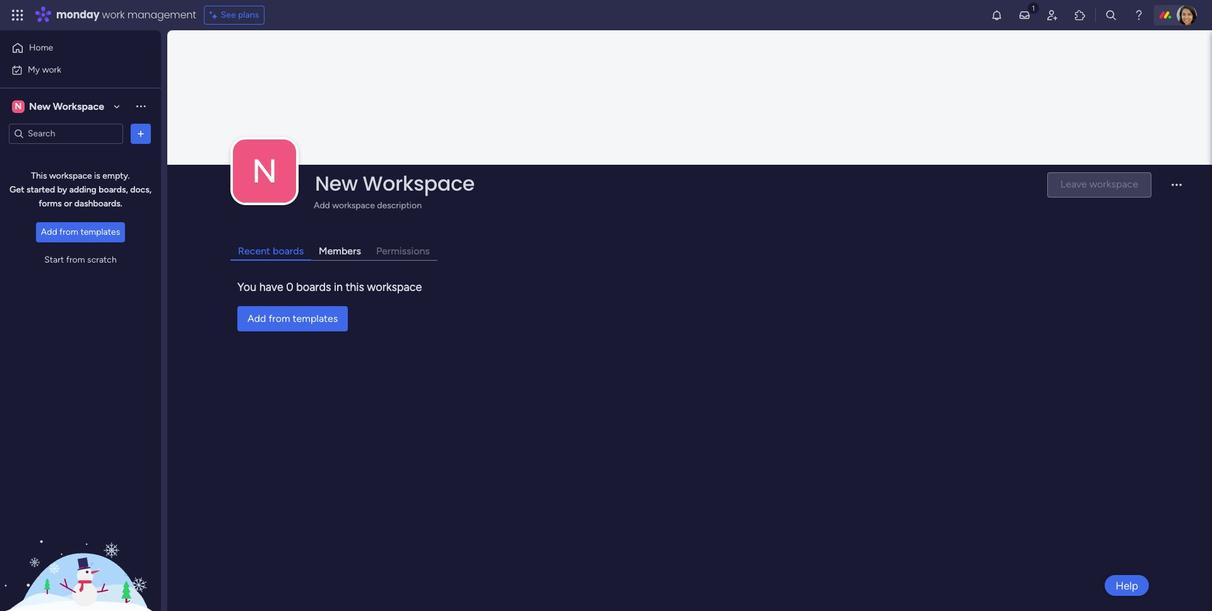 Task type: vqa. For each thing, say whether or not it's contained in the screenshot.
the right of
no



Task type: describe. For each thing, give the bounding box(es) containing it.
1 vertical spatial boards
[[296, 280, 331, 294]]

options image
[[135, 127, 147, 140]]

have
[[259, 280, 284, 294]]

lottie animation element
[[0, 484, 161, 612]]

this workspace is empty. get started by adding boards, docs, forms or dashboards.
[[9, 171, 152, 209]]

docs,
[[130, 184, 152, 195]]

description
[[377, 200, 422, 211]]

help button
[[1106, 576, 1150, 596]]

see
[[221, 9, 236, 20]]

by
[[57, 184, 67, 195]]

my work button
[[8, 60, 136, 80]]

plans
[[238, 9, 259, 20]]

in
[[334, 280, 343, 294]]

help
[[1116, 580, 1139, 592]]

workspace for this
[[49, 171, 92, 181]]

v2 ellipsis image
[[1173, 184, 1183, 195]]

n button
[[233, 140, 296, 203]]

help image
[[1133, 9, 1146, 21]]

work for monday
[[102, 8, 125, 22]]

monday work management
[[56, 8, 196, 22]]

2 vertical spatial from
[[269, 313, 290, 325]]

0 horizontal spatial workspace
[[53, 100, 104, 112]]

home
[[29, 42, 53, 53]]

james peterson image
[[1178, 5, 1198, 25]]

0 horizontal spatial add from templates
[[41, 227, 120, 238]]

1 vertical spatial templates
[[293, 313, 338, 325]]

0 vertical spatial templates
[[81, 227, 120, 238]]

1 horizontal spatial add from templates
[[248, 313, 338, 325]]

permissions
[[376, 245, 430, 257]]

start from scratch
[[44, 255, 117, 265]]

you
[[238, 280, 257, 294]]

recent
[[238, 245, 270, 257]]

scratch
[[87, 255, 117, 265]]

1 horizontal spatial new workspace
[[315, 169, 475, 198]]

my
[[28, 64, 40, 75]]

recent boards
[[238, 245, 304, 257]]

started
[[27, 184, 55, 195]]

workspace selection element
[[12, 99, 106, 114]]

lottie animation image
[[0, 484, 161, 612]]

work for my
[[42, 64, 61, 75]]

from inside start from scratch button
[[66, 255, 85, 265]]

is
[[94, 171, 100, 181]]

management
[[127, 8, 196, 22]]



Task type: locate. For each thing, give the bounding box(es) containing it.
workspace image
[[233, 140, 296, 203]]

select product image
[[11, 9, 24, 21]]

add from templates up start from scratch at left top
[[41, 227, 120, 238]]

1 vertical spatial from
[[66, 255, 85, 265]]

notifications image
[[991, 9, 1004, 21]]

0 horizontal spatial new workspace
[[29, 100, 104, 112]]

you have 0 boards in this workspace
[[238, 280, 422, 294]]

boards right recent
[[273, 245, 304, 257]]

new workspace
[[29, 100, 104, 112], [315, 169, 475, 198]]

n
[[15, 101, 22, 112], [252, 152, 277, 191]]

0 vertical spatial from
[[59, 227, 78, 238]]

0 horizontal spatial add from templates button
[[36, 222, 125, 243]]

0 vertical spatial new workspace
[[29, 100, 104, 112]]

get
[[9, 184, 24, 195]]

workspace options image
[[135, 100, 147, 113]]

1 vertical spatial n
[[252, 152, 277, 191]]

apps image
[[1075, 9, 1087, 21]]

inbox image
[[1019, 9, 1032, 21]]

new workspace up description
[[315, 169, 475, 198]]

0 vertical spatial workspace
[[49, 171, 92, 181]]

from down or
[[59, 227, 78, 238]]

0 horizontal spatial templates
[[81, 227, 120, 238]]

see plans button
[[204, 6, 265, 25]]

add
[[314, 200, 330, 211], [41, 227, 57, 238], [248, 313, 266, 325]]

2 vertical spatial workspace
[[367, 280, 422, 294]]

1 horizontal spatial n
[[252, 152, 277, 191]]

1 vertical spatial new workspace
[[315, 169, 475, 198]]

monday
[[56, 8, 100, 22]]

0
[[286, 280, 294, 294]]

n inside workspace icon
[[15, 101, 22, 112]]

1 horizontal spatial workspace
[[363, 169, 475, 198]]

n for workspace image
[[252, 152, 277, 191]]

add up members
[[314, 200, 330, 211]]

0 vertical spatial add from templates button
[[36, 222, 125, 243]]

add from templates down 0
[[248, 313, 338, 325]]

dashboards.
[[74, 198, 122, 209]]

1 horizontal spatial add from templates button
[[238, 306, 348, 332]]

templates
[[81, 227, 120, 238], [293, 313, 338, 325]]

search everything image
[[1106, 9, 1118, 21]]

new up add workspace description
[[315, 169, 358, 198]]

0 vertical spatial boards
[[273, 245, 304, 257]]

new right workspace icon
[[29, 100, 51, 112]]

work inside button
[[42, 64, 61, 75]]

0 horizontal spatial add
[[41, 227, 57, 238]]

2 vertical spatial add
[[248, 313, 266, 325]]

work
[[102, 8, 125, 22], [42, 64, 61, 75]]

workspace image
[[12, 100, 25, 113]]

1 vertical spatial workspace
[[363, 169, 475, 198]]

add from templates button
[[36, 222, 125, 243], [238, 306, 348, 332]]

workspace up by at left top
[[49, 171, 92, 181]]

1 vertical spatial add from templates
[[248, 313, 338, 325]]

boards
[[273, 245, 304, 257], [296, 280, 331, 294]]

1 vertical spatial new
[[315, 169, 358, 198]]

0 horizontal spatial work
[[42, 64, 61, 75]]

1 horizontal spatial new
[[315, 169, 358, 198]]

1 vertical spatial workspace
[[332, 200, 375, 211]]

this
[[346, 280, 364, 294]]

from down have
[[269, 313, 290, 325]]

new inside "workspace selection" element
[[29, 100, 51, 112]]

home button
[[8, 38, 136, 58]]

1 horizontal spatial add
[[248, 313, 266, 325]]

2 horizontal spatial add
[[314, 200, 330, 211]]

New Workspace field
[[312, 169, 1037, 198]]

1 horizontal spatial templates
[[293, 313, 338, 325]]

add workspace description
[[314, 200, 422, 211]]

invite members image
[[1047, 9, 1059, 21]]

0 vertical spatial work
[[102, 8, 125, 22]]

1 image
[[1029, 1, 1040, 15]]

0 vertical spatial workspace
[[53, 100, 104, 112]]

workspace
[[53, 100, 104, 112], [363, 169, 475, 198]]

0 horizontal spatial n
[[15, 101, 22, 112]]

new workspace up search in workspace field at the top of the page
[[29, 100, 104, 112]]

workspace
[[49, 171, 92, 181], [332, 200, 375, 211], [367, 280, 422, 294]]

see plans
[[221, 9, 259, 20]]

or
[[64, 198, 72, 209]]

start from scratch button
[[39, 250, 122, 270]]

templates down you have 0 boards in this workspace
[[293, 313, 338, 325]]

add from templates button up start from scratch at left top
[[36, 222, 125, 243]]

workspace left description
[[332, 200, 375, 211]]

add up start
[[41, 227, 57, 238]]

n inside workspace image
[[252, 152, 277, 191]]

from
[[59, 227, 78, 238], [66, 255, 85, 265], [269, 313, 290, 325]]

add from templates
[[41, 227, 120, 238], [248, 313, 338, 325]]

boards,
[[99, 184, 128, 195]]

members
[[319, 245, 361, 257]]

add down you
[[248, 313, 266, 325]]

0 vertical spatial add
[[314, 200, 330, 211]]

add from templates button down 0
[[238, 306, 348, 332]]

1 vertical spatial work
[[42, 64, 61, 75]]

my work
[[28, 64, 61, 75]]

1 horizontal spatial work
[[102, 8, 125, 22]]

this
[[31, 171, 47, 181]]

templates up scratch
[[81, 227, 120, 238]]

new
[[29, 100, 51, 112], [315, 169, 358, 198]]

work right my
[[42, 64, 61, 75]]

n for workspace icon
[[15, 101, 22, 112]]

forms
[[39, 198, 62, 209]]

workspace up description
[[363, 169, 475, 198]]

boards right 0
[[296, 280, 331, 294]]

1 vertical spatial add
[[41, 227, 57, 238]]

0 horizontal spatial new
[[29, 100, 51, 112]]

Search in workspace field
[[27, 126, 106, 141]]

workspace down permissions
[[367, 280, 422, 294]]

workspace inside this workspace is empty. get started by adding boards, docs, forms or dashboards.
[[49, 171, 92, 181]]

workspace up search in workspace field at the top of the page
[[53, 100, 104, 112]]

new workspace inside "workspace selection" element
[[29, 100, 104, 112]]

work right monday
[[102, 8, 125, 22]]

0 vertical spatial n
[[15, 101, 22, 112]]

0 vertical spatial new
[[29, 100, 51, 112]]

from right start
[[66, 255, 85, 265]]

adding
[[69, 184, 97, 195]]

1 vertical spatial add from templates button
[[238, 306, 348, 332]]

workspace for add
[[332, 200, 375, 211]]

empty.
[[103, 171, 130, 181]]

start
[[44, 255, 64, 265]]

0 vertical spatial add from templates
[[41, 227, 120, 238]]



